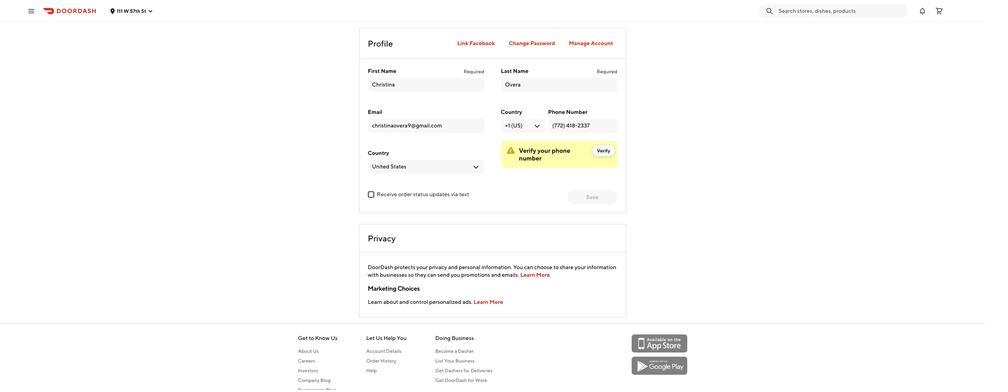 Task type: vqa. For each thing, say whether or not it's contained in the screenshot.
the bottom "THRIVE"
no



Task type: locate. For each thing, give the bounding box(es) containing it.
0 horizontal spatial help
[[367, 368, 377, 374]]

and
[[449, 264, 458, 271], [492, 272, 501, 279], [400, 299, 409, 306]]

2 horizontal spatial your
[[575, 264, 586, 271]]

help down the order
[[367, 368, 377, 374]]

for inside "link"
[[464, 368, 470, 374]]

you up emails.
[[514, 264, 523, 271]]

to left know
[[309, 335, 314, 342]]

1 horizontal spatial to
[[554, 264, 559, 271]]

get doordash for work
[[436, 378, 488, 384]]

your right share
[[575, 264, 586, 271]]

1 vertical spatial and
[[492, 272, 501, 279]]

111
[[117, 8, 123, 14]]

account
[[592, 40, 614, 47], [367, 349, 385, 354]]

more right ads.
[[490, 299, 504, 306]]

0 vertical spatial to
[[554, 264, 559, 271]]

name right "last"
[[513, 68, 529, 74]]

help inside "link"
[[367, 368, 377, 374]]

doordash inside doordash protects your privacy and personal information. you can choose to share your information with businesses so they can send you promotions and emails.
[[368, 264, 394, 271]]

get inside "link"
[[436, 368, 444, 374]]

1 horizontal spatial doordash
[[445, 378, 467, 384]]

and right about
[[400, 299, 409, 306]]

0 vertical spatial doordash
[[368, 264, 394, 271]]

become a dasher link
[[436, 348, 493, 355]]

notification bell image
[[919, 7, 927, 15]]

doing
[[436, 335, 451, 342]]

control
[[410, 299, 428, 306]]

0 vertical spatial can
[[525, 264, 534, 271]]

history
[[381, 359, 397, 364]]

1 vertical spatial get
[[436, 368, 444, 374]]

0 vertical spatial and
[[449, 264, 458, 271]]

can down privacy
[[428, 272, 437, 279]]

verify inside verify button
[[597, 148, 611, 154]]

business up become a dasher link
[[452, 335, 474, 342]]

required down link facebook "button"
[[464, 69, 485, 74]]

required down manage account link
[[597, 69, 618, 74]]

1 vertical spatial you
[[397, 335, 407, 342]]

111 w 57th st
[[117, 8, 146, 14]]

company
[[298, 378, 320, 384]]

1 horizontal spatial and
[[449, 264, 458, 271]]

get
[[298, 335, 308, 342], [436, 368, 444, 374], [436, 378, 444, 384]]

and down information.
[[492, 272, 501, 279]]

your
[[538, 147, 551, 154], [417, 264, 428, 271], [575, 264, 586, 271]]

1 vertical spatial doordash
[[445, 378, 467, 384]]

order history
[[367, 359, 397, 364]]

receive order status updates via text
[[377, 191, 470, 198]]

business down dasher
[[456, 359, 475, 364]]

doordash down dashers
[[445, 378, 467, 384]]

name for last name
[[513, 68, 529, 74]]

1 vertical spatial learn more link
[[474, 299, 504, 306]]

get for get doordash for work
[[436, 378, 444, 384]]

1 vertical spatial business
[[456, 359, 475, 364]]

1 vertical spatial help
[[367, 368, 377, 374]]

0 horizontal spatial us
[[313, 349, 319, 354]]

learn more link for doordash protects your privacy and personal information. you can choose to share your information with businesses so they can send you promotions and emails.
[[521, 272, 550, 279]]

with
[[368, 272, 379, 279]]

verify up the number
[[519, 147, 537, 154]]

learn right ads.
[[474, 299, 489, 306]]

company blog link
[[298, 377, 338, 384]]

0 horizontal spatial name
[[381, 68, 397, 74]]

0 horizontal spatial and
[[400, 299, 409, 306]]

0 items, open order cart image
[[936, 7, 944, 15]]

2 horizontal spatial us
[[376, 335, 383, 342]]

Phone Number telephone field
[[553, 122, 614, 130]]

1 horizontal spatial can
[[525, 264, 534, 271]]

help link
[[367, 368, 407, 375]]

1 name from the left
[[381, 68, 397, 74]]

1 vertical spatial account
[[367, 349, 385, 354]]

1 vertical spatial more
[[490, 299, 504, 306]]

0 horizontal spatial account
[[367, 349, 385, 354]]

verify button
[[593, 145, 615, 156]]

country
[[501, 109, 523, 115], [368, 150, 389, 156]]

get dashers for deliveries link
[[436, 368, 493, 375]]

for left work
[[468, 378, 475, 384]]

0 vertical spatial learn more link
[[521, 272, 550, 279]]

emails.
[[502, 272, 520, 279]]

1 horizontal spatial learn
[[474, 299, 489, 306]]

verify your phone number status
[[501, 141, 618, 168]]

1 horizontal spatial help
[[384, 335, 396, 342]]

manage account link
[[565, 37, 618, 50]]

0 horizontal spatial verify
[[519, 147, 537, 154]]

get dashers for deliveries
[[436, 368, 493, 374]]

you inside doordash protects your privacy and personal information. you can choose to share your information with businesses so they can send you promotions and emails.
[[514, 264, 523, 271]]

name right first at top
[[381, 68, 397, 74]]

personal
[[459, 264, 481, 271]]

promotions
[[462, 272, 491, 279]]

0 vertical spatial country
[[501, 109, 523, 115]]

us right know
[[331, 335, 338, 342]]

doordash
[[368, 264, 394, 271], [445, 378, 467, 384]]

1 horizontal spatial your
[[538, 147, 551, 154]]

link facebook
[[458, 40, 495, 47]]

can
[[525, 264, 534, 271], [428, 272, 437, 279]]

1 vertical spatial can
[[428, 272, 437, 279]]

list your business
[[436, 359, 475, 364]]

0 vertical spatial more
[[537, 272, 550, 279]]

your up they
[[417, 264, 428, 271]]

learn about and control personalized ads. learn more
[[368, 299, 504, 306]]

0 horizontal spatial doordash
[[368, 264, 394, 271]]

1 horizontal spatial account
[[592, 40, 614, 47]]

number
[[519, 155, 542, 162]]

to left share
[[554, 264, 559, 271]]

account right the manage
[[592, 40, 614, 47]]

company blog
[[298, 378, 331, 384]]

get for get to know us
[[298, 335, 308, 342]]

0 horizontal spatial required
[[464, 69, 485, 74]]

2 horizontal spatial learn
[[521, 272, 536, 279]]

work
[[476, 378, 488, 384]]

0 horizontal spatial can
[[428, 272, 437, 279]]

0 vertical spatial get
[[298, 335, 308, 342]]

your up the number
[[538, 147, 551, 154]]

learn more link right ads.
[[474, 299, 504, 306]]

can up learn more at right
[[525, 264, 534, 271]]

1 vertical spatial for
[[468, 378, 475, 384]]

name
[[381, 68, 397, 74], [513, 68, 529, 74]]

link
[[458, 40, 469, 47]]

open menu image
[[27, 7, 35, 15]]

0 horizontal spatial to
[[309, 335, 314, 342]]

1 horizontal spatial name
[[513, 68, 529, 74]]

account up the order
[[367, 349, 385, 354]]

2 horizontal spatial and
[[492, 272, 501, 279]]

required for first name
[[464, 69, 485, 74]]

help up account details link
[[384, 335, 396, 342]]

learn
[[521, 272, 536, 279], [368, 299, 383, 306], [474, 299, 489, 306]]

0 vertical spatial you
[[514, 264, 523, 271]]

you
[[514, 264, 523, 271], [397, 335, 407, 342]]

get to know us
[[298, 335, 338, 342]]

0 horizontal spatial learn more link
[[474, 299, 504, 306]]

more
[[537, 272, 550, 279], [490, 299, 504, 306]]

and up you
[[449, 264, 458, 271]]

us right let
[[376, 335, 383, 342]]

2 required from the left
[[597, 69, 618, 74]]

w
[[124, 8, 129, 14]]

text
[[460, 191, 470, 198]]

1 vertical spatial to
[[309, 335, 314, 342]]

us up careers link at the bottom of the page
[[313, 349, 319, 354]]

0 vertical spatial for
[[464, 368, 470, 374]]

marketing
[[368, 285, 397, 292]]

2 vertical spatial get
[[436, 378, 444, 384]]

1 horizontal spatial country
[[501, 109, 523, 115]]

details
[[386, 349, 402, 354]]

verify
[[519, 147, 537, 154], [597, 148, 611, 154]]

about us link
[[298, 348, 338, 355]]

more down choose
[[537, 272, 550, 279]]

2 name from the left
[[513, 68, 529, 74]]

learn more link down choose
[[521, 272, 550, 279]]

verify inside verify your phone number
[[519, 147, 537, 154]]

send
[[438, 272, 450, 279]]

order history link
[[367, 358, 407, 365]]

learn down marketing
[[368, 299, 383, 306]]

1 horizontal spatial learn more link
[[521, 272, 550, 279]]

required
[[464, 69, 485, 74], [597, 69, 618, 74]]

they
[[415, 272, 427, 279]]

1 required from the left
[[464, 69, 485, 74]]

1 horizontal spatial required
[[597, 69, 618, 74]]

for
[[464, 368, 470, 374], [468, 378, 475, 384]]

businesses
[[380, 272, 407, 279]]

learn right emails.
[[521, 272, 536, 279]]

phone
[[549, 109, 565, 115]]

doordash up with
[[368, 264, 394, 271]]

information
[[587, 264, 617, 271]]

1 horizontal spatial verify
[[597, 148, 611, 154]]

you up details
[[397, 335, 407, 342]]

let us help you
[[367, 335, 407, 342]]

number
[[567, 109, 588, 115]]

doordash protects your privacy and personal information. you can choose to share your information with businesses so they can send you promotions and emails.
[[368, 264, 617, 279]]

link facebook button
[[453, 37, 500, 50]]

for down list your business link
[[464, 368, 470, 374]]

so
[[409, 272, 414, 279]]

1 horizontal spatial you
[[514, 264, 523, 271]]

learn more link
[[521, 272, 550, 279], [474, 299, 504, 306]]

verify down phone number "phone field"
[[597, 148, 611, 154]]

1 vertical spatial country
[[368, 150, 389, 156]]

0 horizontal spatial learn
[[368, 299, 383, 306]]

order
[[367, 359, 380, 364]]

facebook
[[470, 40, 495, 47]]



Task type: describe. For each thing, give the bounding box(es) containing it.
about us
[[298, 349, 319, 354]]

Store search: begin typing to search for stores available on DoorDash text field
[[779, 7, 904, 15]]

Receive order status updates via text checkbox
[[368, 192, 374, 198]]

get for get dashers for deliveries
[[436, 368, 444, 374]]

privacy
[[368, 234, 396, 243]]

careers link
[[298, 358, 338, 365]]

us for about us
[[313, 349, 319, 354]]

0 horizontal spatial you
[[397, 335, 407, 342]]

change password
[[509, 40, 556, 47]]

a
[[455, 349, 458, 354]]

learn for learn about and control personalized ads. learn more
[[368, 299, 383, 306]]

deliveries
[[471, 368, 493, 374]]

last
[[501, 68, 512, 74]]

protects
[[395, 264, 416, 271]]

about
[[298, 349, 312, 354]]

57th
[[130, 8, 140, 14]]

verify for verify
[[597, 148, 611, 154]]

0 vertical spatial help
[[384, 335, 396, 342]]

about
[[384, 299, 399, 306]]

know
[[315, 335, 330, 342]]

Email email field
[[372, 122, 480, 130]]

investors link
[[298, 368, 338, 375]]

list
[[436, 359, 444, 364]]

verify for verify your phone number
[[519, 147, 537, 154]]

password
[[531, 40, 556, 47]]

learn more
[[521, 272, 550, 279]]

first
[[368, 68, 380, 74]]

list your business link
[[436, 358, 493, 365]]

First Name text field
[[372, 81, 480, 89]]

your inside verify your phone number
[[538, 147, 551, 154]]

learn more link for learn about and control personalized ads.
[[474, 299, 504, 306]]

blog
[[321, 378, 331, 384]]

account details
[[367, 349, 402, 354]]

information.
[[482, 264, 513, 271]]

via
[[451, 191, 458, 198]]

marketing choices
[[368, 285, 420, 292]]

0 vertical spatial business
[[452, 335, 474, 342]]

111 w 57th st button
[[110, 8, 153, 14]]

change
[[509, 40, 530, 47]]

status
[[413, 191, 429, 198]]

profile
[[368, 39, 393, 48]]

privacy
[[429, 264, 447, 271]]

us for let us help you
[[376, 335, 383, 342]]

phone
[[552, 147, 571, 154]]

manage
[[569, 40, 590, 47]]

manage account
[[569, 40, 614, 47]]

0 horizontal spatial more
[[490, 299, 504, 306]]

save button
[[568, 191, 618, 204]]

1 horizontal spatial more
[[537, 272, 550, 279]]

0 horizontal spatial your
[[417, 264, 428, 271]]

dasher
[[458, 349, 474, 354]]

doing business
[[436, 335, 474, 342]]

to inside doordash protects your privacy and personal information. you can choose to share your information with businesses so they can send you promotions and emails.
[[554, 264, 559, 271]]

first name
[[368, 68, 397, 74]]

receive
[[377, 191, 398, 198]]

save
[[587, 194, 599, 201]]

0 horizontal spatial country
[[368, 150, 389, 156]]

name for first name
[[381, 68, 397, 74]]

1 horizontal spatial us
[[331, 335, 338, 342]]

Last Name text field
[[505, 81, 614, 89]]

for for doordash
[[468, 378, 475, 384]]

account details link
[[367, 348, 407, 355]]

updates
[[430, 191, 450, 198]]

order
[[399, 191, 412, 198]]

for for dashers
[[464, 368, 470, 374]]

st
[[141, 8, 146, 14]]

careers
[[298, 359, 315, 364]]

0 vertical spatial account
[[592, 40, 614, 47]]

phone number
[[549, 109, 588, 115]]

become a dasher
[[436, 349, 474, 354]]

you
[[451, 272, 461, 279]]

required for last name
[[597, 69, 618, 74]]

dashers
[[445, 368, 463, 374]]

2 vertical spatial and
[[400, 299, 409, 306]]

ads.
[[463, 299, 473, 306]]

share
[[560, 264, 574, 271]]

let
[[367, 335, 375, 342]]

last name
[[501, 68, 529, 74]]

change password link
[[505, 37, 560, 50]]

investors
[[298, 368, 318, 374]]

learn for learn more
[[521, 272, 536, 279]]

verify your phone number
[[519, 147, 571, 162]]

choose
[[535, 264, 553, 271]]

choices
[[398, 285, 420, 292]]

personalized
[[430, 299, 462, 306]]

your
[[445, 359, 455, 364]]

email
[[368, 109, 383, 115]]

become
[[436, 349, 454, 354]]



